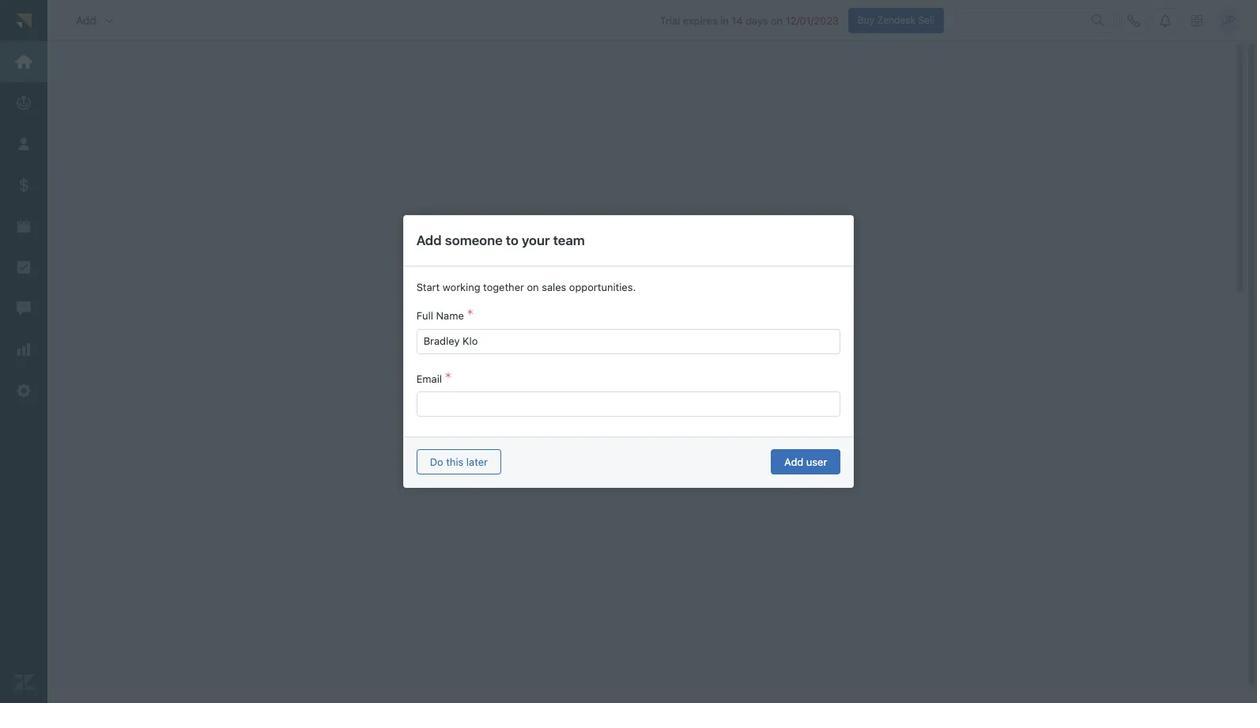 Task type: locate. For each thing, give the bounding box(es) containing it.
asterisk image right email
[[445, 373, 452, 386]]

email
[[417, 373, 442, 386]]

1 horizontal spatial add
[[417, 233, 442, 249]]

0 vertical spatial asterisk image
[[467, 310, 474, 322]]

jp button
[[1217, 8, 1242, 33]]

0 horizontal spatial on
[[527, 281, 539, 294]]

on right days
[[771, 14, 783, 27]]

asterisk image right the name
[[467, 310, 474, 322]]

opportunities.
[[570, 281, 636, 294]]

1 horizontal spatial on
[[771, 14, 783, 27]]

2 horizontal spatial add
[[785, 455, 804, 468]]

add inside add button
[[76, 13, 96, 27]]

add inside add user button
[[785, 455, 804, 468]]

add left chevron down icon
[[76, 13, 96, 27]]

calls image
[[1128, 14, 1141, 27]]

add for add
[[76, 13, 96, 27]]

start working together on sales opportunities.
[[417, 281, 636, 294]]

add left the user
[[785, 455, 804, 468]]

someone
[[445, 233, 503, 249]]

add
[[76, 13, 96, 27], [417, 233, 442, 249], [785, 455, 804, 468]]

team
[[554, 233, 585, 249]]

bell image
[[1160, 14, 1173, 27]]

add button
[[63, 4, 128, 36]]

in
[[721, 14, 729, 27]]

buy
[[858, 14, 875, 26]]

2 vertical spatial add
[[785, 455, 804, 468]]

1 vertical spatial on
[[527, 281, 539, 294]]

asterisk image for email
[[445, 373, 452, 386]]

name
[[436, 310, 464, 322]]

do this later button
[[417, 449, 502, 475]]

0 horizontal spatial asterisk image
[[445, 373, 452, 386]]

sell
[[919, 14, 935, 26]]

trial
[[660, 14, 681, 27]]

1 vertical spatial asterisk image
[[445, 373, 452, 386]]

1 vertical spatial add
[[417, 233, 442, 249]]

12/01/2023
[[786, 14, 839, 27]]

working
[[443, 281, 481, 294]]

add left someone
[[417, 233, 442, 249]]

sales
[[542, 281, 567, 294]]

add for add user
[[785, 455, 804, 468]]

your
[[522, 233, 550, 249]]

1 horizontal spatial asterisk image
[[467, 310, 474, 322]]

asterisk image
[[467, 310, 474, 322], [445, 373, 452, 386]]

buy zendesk sell button
[[849, 8, 945, 33]]

start
[[417, 281, 440, 294]]

add for add someone to your team
[[417, 233, 442, 249]]

zendesk
[[878, 14, 916, 26]]

on
[[771, 14, 783, 27], [527, 281, 539, 294]]

0 vertical spatial add
[[76, 13, 96, 27]]

0 horizontal spatial add
[[76, 13, 96, 27]]

on left 'sales'
[[527, 281, 539, 294]]



Task type: vqa. For each thing, say whether or not it's contained in the screenshot.
Explore to the bottom
no



Task type: describe. For each thing, give the bounding box(es) containing it.
chevron down image
[[103, 14, 115, 27]]

add someone to your team
[[417, 233, 585, 249]]

Full Name field
[[424, 330, 828, 353]]

Email field
[[424, 393, 828, 417]]

0 vertical spatial on
[[771, 14, 783, 27]]

add user button
[[772, 449, 841, 475]]

search image
[[1093, 14, 1105, 27]]

do
[[430, 455, 444, 468]]

asterisk image for full name
[[467, 310, 474, 322]]

full
[[417, 310, 434, 322]]

later
[[467, 455, 488, 468]]

together
[[483, 281, 524, 294]]

jp
[[1223, 13, 1236, 27]]

expires
[[683, 14, 718, 27]]

to
[[506, 233, 519, 249]]

buy zendesk sell
[[858, 14, 935, 26]]

14
[[732, 14, 743, 27]]

full name
[[417, 310, 464, 322]]

this
[[446, 455, 464, 468]]

zendesk products image
[[1192, 15, 1203, 26]]

trial expires in 14 days on 12/01/2023
[[660, 14, 839, 27]]

zendesk image
[[13, 673, 34, 693]]

days
[[746, 14, 769, 27]]

do this later
[[430, 455, 488, 468]]

user
[[807, 455, 828, 468]]

add user
[[785, 455, 828, 468]]



